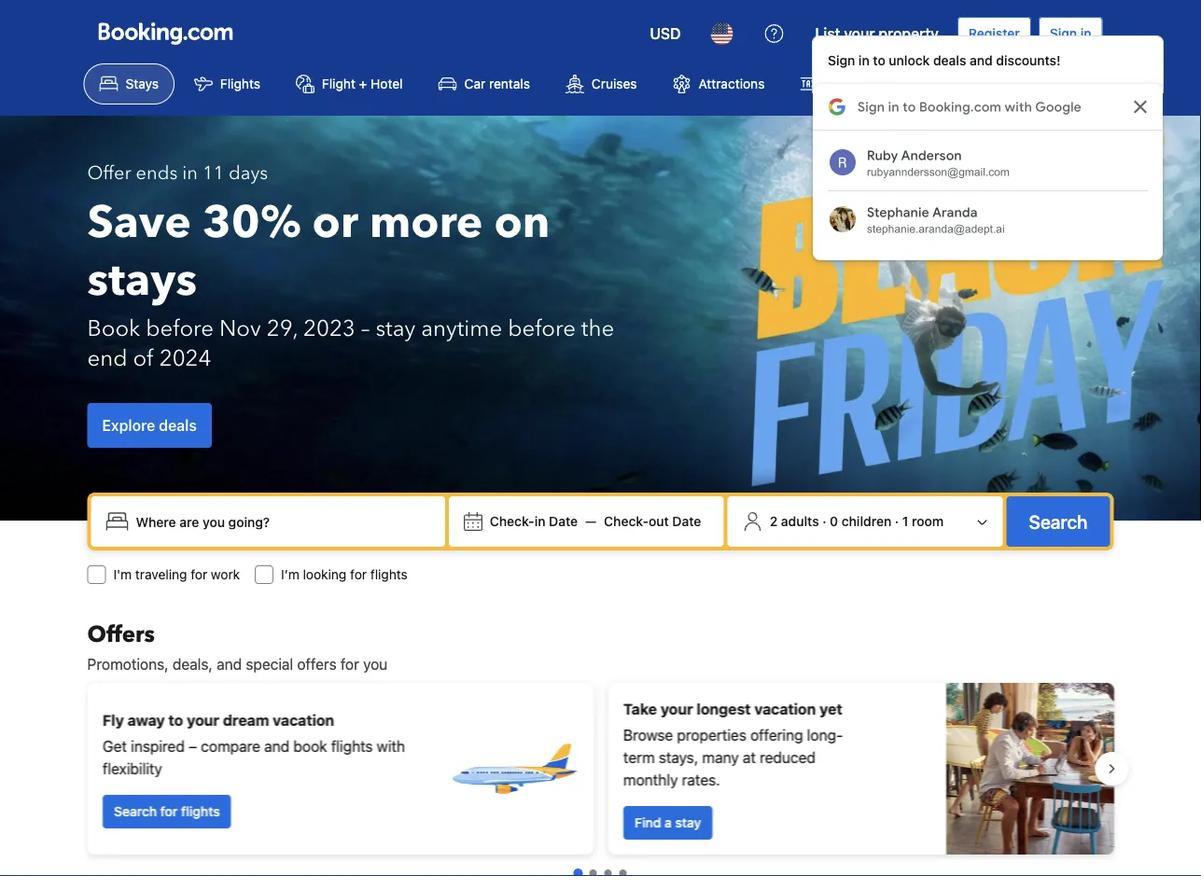 Task type: vqa. For each thing, say whether or not it's contained in the screenshot.
for
yes



Task type: describe. For each thing, give the bounding box(es) containing it.
1 date from the left
[[549, 514, 578, 529]]

many
[[702, 749, 738, 767]]

reduced
[[759, 749, 815, 767]]

– inside offer ends in 11 days save 30% or more on stays book before nov 29, 2023 – stay anytime before the end of 2024
[[361, 313, 370, 344]]

car rentals link
[[422, 63, 546, 105]]

yet
[[819, 700, 842, 718]]

and inside offers promotions, deals, and special offers for you
[[217, 656, 242, 673]]

away
[[127, 712, 164, 729]]

fly away to your dream vacation get inspired – compare and book flights with flexibility
[[102, 712, 405, 778]]

1 · from the left
[[822, 514, 826, 529]]

2 vertical spatial flights
[[181, 804, 219, 819]]

book
[[87, 313, 140, 344]]

anytime
[[421, 313, 502, 344]]

out
[[649, 514, 669, 529]]

dream
[[222, 712, 269, 729]]

check-in date button
[[482, 505, 585, 538]]

rentals
[[489, 76, 530, 91]]

explore
[[102, 417, 155, 434]]

offers
[[87, 619, 155, 650]]

sign for sign in to unlock deals and discounts!
[[828, 53, 855, 68]]

for inside offers promotions, deals, and special offers for you
[[340, 656, 359, 673]]

airport
[[826, 76, 868, 91]]

ends
[[136, 161, 178, 186]]

sign in link
[[1039, 17, 1103, 50]]

1 before from the left
[[146, 313, 214, 344]]

search for search for flights
[[113, 804, 156, 819]]

check-in date — check-out date
[[490, 514, 701, 529]]

monthly
[[623, 771, 678, 789]]

2024
[[159, 343, 211, 374]]

vacation inside take your longest vacation yet browse properties offering long- term stays, many at reduced monthly rates.
[[754, 700, 816, 718]]

discounts!
[[996, 53, 1061, 68]]

11
[[202, 161, 224, 186]]

– inside fly away to your dream vacation get inspired – compare and book flights with flexibility
[[188, 738, 197, 755]]

nov
[[219, 313, 261, 344]]

in for sign in to unlock deals and discounts!
[[859, 53, 870, 68]]

explore deals link
[[87, 403, 212, 448]]

Where are you going? field
[[128, 505, 438, 538]]

find a stay link
[[623, 806, 712, 840]]

booking.com image
[[98, 22, 233, 45]]

i'm traveling for work
[[113, 567, 240, 582]]

days
[[229, 161, 268, 186]]

you
[[363, 656, 388, 673]]

to for unlock
[[873, 53, 885, 68]]

register
[[969, 26, 1020, 41]]

your inside fly away to your dream vacation get inspired – compare and book flights with flexibility
[[186, 712, 219, 729]]

car
[[464, 76, 485, 91]]

deals,
[[172, 656, 213, 673]]

and inside fly away to your dream vacation get inspired – compare and book flights with flexibility
[[264, 738, 289, 755]]

sign in
[[1050, 26, 1091, 41]]

end
[[87, 343, 127, 374]]

2 check- from the left
[[604, 514, 649, 529]]

adults
[[781, 514, 819, 529]]

search button
[[1007, 496, 1110, 547]]

more
[[370, 192, 483, 253]]

your for list
[[844, 25, 875, 42]]

book
[[293, 738, 327, 755]]

1
[[902, 514, 908, 529]]

children
[[842, 514, 891, 529]]

0
[[830, 514, 838, 529]]

get
[[102, 738, 126, 755]]

list your property link
[[804, 11, 950, 56]]

room
[[912, 514, 944, 529]]

for right looking
[[350, 567, 367, 582]]

airport taxis link
[[784, 63, 916, 105]]

flight
[[322, 76, 355, 91]]

offers promotions, deals, and special offers for you
[[87, 619, 388, 673]]

stays link
[[84, 63, 174, 105]]

the
[[581, 313, 614, 344]]

long-
[[807, 727, 843, 744]]

airport taxis
[[826, 76, 900, 91]]

usd button
[[639, 11, 692, 56]]

offer ends in 11 days save 30% or more on stays book before nov 29, 2023 – stay anytime before the end of 2024
[[87, 161, 614, 374]]

flights link
[[178, 63, 276, 105]]

find
[[634, 815, 661, 831]]

taxis
[[872, 76, 900, 91]]

flexibility
[[102, 760, 162, 778]]

find a stay
[[634, 815, 701, 831]]

stays,
[[658, 749, 698, 767]]

29,
[[267, 313, 298, 344]]

explore deals
[[102, 417, 197, 434]]

sign in to unlock deals and discounts!
[[828, 53, 1061, 68]]

offering
[[750, 727, 803, 744]]

properties
[[677, 727, 746, 744]]



Task type: locate. For each thing, give the bounding box(es) containing it.
2023
[[303, 313, 355, 344]]

attractions
[[699, 76, 765, 91]]

stay inside offer ends in 11 days save 30% or more on stays book before nov 29, 2023 – stay anytime before the end of 2024
[[376, 313, 415, 344]]

unlock
[[889, 53, 930, 68]]

a
[[664, 815, 671, 831]]

0 vertical spatial search
[[1029, 510, 1088, 532]]

1 vertical spatial flights
[[331, 738, 372, 755]]

0 horizontal spatial deals
[[159, 417, 197, 434]]

to right away
[[168, 712, 183, 729]]

1 vertical spatial and
[[217, 656, 242, 673]]

flight + hotel link
[[280, 63, 419, 105]]

your right take
[[660, 700, 693, 718]]

· left 1
[[895, 514, 899, 529]]

before left nov
[[146, 313, 214, 344]]

and
[[970, 53, 993, 68], [217, 656, 242, 673], [264, 738, 289, 755]]

work
[[211, 567, 240, 582]]

your up compare
[[186, 712, 219, 729]]

your
[[844, 25, 875, 42], [660, 700, 693, 718], [186, 712, 219, 729]]

flights
[[370, 567, 408, 582], [331, 738, 372, 755], [181, 804, 219, 819]]

0 horizontal spatial stay
[[376, 313, 415, 344]]

2 before from the left
[[508, 313, 576, 344]]

2 horizontal spatial your
[[844, 25, 875, 42]]

0 vertical spatial sign
[[1050, 26, 1077, 41]]

traveling
[[135, 567, 187, 582]]

0 horizontal spatial your
[[186, 712, 219, 729]]

1 vertical spatial –
[[188, 738, 197, 755]]

1 horizontal spatial before
[[508, 313, 576, 344]]

progress bar
[[573, 869, 627, 876]]

2 vertical spatial and
[[264, 738, 289, 755]]

browse
[[623, 727, 673, 744]]

0 vertical spatial stay
[[376, 313, 415, 344]]

flights down compare
[[181, 804, 219, 819]]

1 vertical spatial deals
[[159, 417, 197, 434]]

region containing take your longest vacation yet
[[72, 676, 1129, 862]]

looking
[[303, 567, 347, 582]]

in inside offer ends in 11 days save 30% or more on stays book before nov 29, 2023 – stay anytime before the end of 2024
[[182, 161, 198, 186]]

your for take
[[660, 700, 693, 718]]

1 vertical spatial search
[[113, 804, 156, 819]]

1 horizontal spatial your
[[660, 700, 693, 718]]

1 horizontal spatial ·
[[895, 514, 899, 529]]

property
[[879, 25, 939, 42]]

for
[[191, 567, 207, 582], [350, 567, 367, 582], [340, 656, 359, 673], [160, 804, 177, 819]]

offer
[[87, 161, 131, 186]]

sign up airport
[[828, 53, 855, 68]]

1 horizontal spatial check-
[[604, 514, 649, 529]]

0 horizontal spatial sign
[[828, 53, 855, 68]]

date right out
[[672, 514, 701, 529]]

0 horizontal spatial vacation
[[272, 712, 334, 729]]

take your longest vacation yet browse properties offering long- term stays, many at reduced monthly rates.
[[623, 700, 843, 789]]

sign
[[1050, 26, 1077, 41], [828, 53, 855, 68]]

1 horizontal spatial vacation
[[754, 700, 816, 718]]

deals right explore
[[159, 417, 197, 434]]

0 vertical spatial flights
[[370, 567, 408, 582]]

compare
[[200, 738, 260, 755]]

to for your
[[168, 712, 183, 729]]

region
[[72, 676, 1129, 862]]

attractions link
[[657, 63, 781, 105]]

30%
[[202, 192, 301, 253]]

– right inspired
[[188, 738, 197, 755]]

deals
[[933, 53, 966, 68], [159, 417, 197, 434]]

search for flights
[[113, 804, 219, 819]]

sign up discounts!
[[1050, 26, 1077, 41]]

save
[[87, 192, 191, 253]]

your inside take your longest vacation yet browse properties offering long- term stays, many at reduced monthly rates.
[[660, 700, 693, 718]]

search for search
[[1029, 510, 1088, 532]]

i'm looking for flights
[[281, 567, 408, 582]]

flights
[[220, 76, 260, 91]]

date
[[549, 514, 578, 529], [672, 514, 701, 529]]

take
[[623, 700, 657, 718]]

term
[[623, 749, 654, 767]]

0 horizontal spatial and
[[217, 656, 242, 673]]

in up airport taxis
[[859, 53, 870, 68]]

flights inside fly away to your dream vacation get inspired – compare and book flights with flexibility
[[331, 738, 372, 755]]

date left —
[[549, 514, 578, 529]]

+
[[359, 76, 367, 91]]

2 horizontal spatial and
[[970, 53, 993, 68]]

list your property
[[815, 25, 939, 42]]

–
[[361, 313, 370, 344], [188, 738, 197, 755]]

1 vertical spatial sign
[[828, 53, 855, 68]]

for left work
[[191, 567, 207, 582]]

0 horizontal spatial ·
[[822, 514, 826, 529]]

– right 2023
[[361, 313, 370, 344]]

stay
[[376, 313, 415, 344], [675, 815, 701, 831]]

flight + hotel
[[322, 76, 403, 91]]

usd
[[650, 25, 681, 42]]

2 adults · 0 children · 1 room button
[[735, 504, 995, 539]]

inspired
[[130, 738, 184, 755]]

vacation up book
[[272, 712, 334, 729]]

cruises
[[592, 76, 637, 91]]

stay right 2023
[[376, 313, 415, 344]]

0 vertical spatial to
[[873, 53, 885, 68]]

2
[[770, 514, 778, 529]]

in left 11
[[182, 161, 198, 186]]

1 horizontal spatial and
[[264, 738, 289, 755]]

special
[[246, 656, 293, 673]]

0 horizontal spatial date
[[549, 514, 578, 529]]

cruises link
[[550, 63, 653, 105]]

your right list on the top
[[844, 25, 875, 42]]

register link
[[957, 17, 1031, 50]]

check-out date button
[[597, 505, 709, 538]]

0 vertical spatial –
[[361, 313, 370, 344]]

1 horizontal spatial stay
[[675, 815, 701, 831]]

vacation up offering in the bottom right of the page
[[754, 700, 816, 718]]

search for flights link
[[102, 795, 231, 829]]

for left you
[[340, 656, 359, 673]]

fly away to your dream vacation image
[[447, 704, 578, 834]]

stays
[[126, 76, 159, 91]]

with
[[376, 738, 405, 755]]

take your longest vacation yet image
[[946, 683, 1114, 855]]

search inside button
[[1029, 510, 1088, 532]]

before left the
[[508, 313, 576, 344]]

0 horizontal spatial to
[[168, 712, 183, 729]]

to inside fly away to your dream vacation get inspired – compare and book flights with flexibility
[[168, 712, 183, 729]]

or
[[312, 192, 358, 253]]

2 · from the left
[[895, 514, 899, 529]]

0 vertical spatial and
[[970, 53, 993, 68]]

for down flexibility
[[160, 804, 177, 819]]

0 horizontal spatial –
[[188, 738, 197, 755]]

1 vertical spatial to
[[168, 712, 183, 729]]

2 date from the left
[[672, 514, 701, 529]]

and down register link
[[970, 53, 993, 68]]

1 horizontal spatial search
[[1029, 510, 1088, 532]]

at
[[742, 749, 755, 767]]

rates.
[[681, 771, 720, 789]]

check- right —
[[604, 514, 649, 529]]

and right deals,
[[217, 656, 242, 673]]

1 horizontal spatial to
[[873, 53, 885, 68]]

—
[[585, 514, 597, 529]]

before
[[146, 313, 214, 344], [508, 313, 576, 344]]

1 check- from the left
[[490, 514, 534, 529]]

0 vertical spatial deals
[[933, 53, 966, 68]]

to up taxis
[[873, 53, 885, 68]]

on
[[494, 192, 550, 253]]

to
[[873, 53, 885, 68], [168, 712, 183, 729]]

1 horizontal spatial sign
[[1050, 26, 1077, 41]]

in left —
[[534, 514, 545, 529]]

in for check-in date — check-out date
[[534, 514, 545, 529]]

offers
[[297, 656, 337, 673]]

flights left with
[[331, 738, 372, 755]]

1 horizontal spatial deals
[[933, 53, 966, 68]]

stays
[[87, 250, 197, 311]]

in inside sign in link
[[1080, 26, 1091, 41]]

vacation inside fly away to your dream vacation get inspired – compare and book flights with flexibility
[[272, 712, 334, 729]]

1 horizontal spatial date
[[672, 514, 701, 529]]

list
[[815, 25, 840, 42]]

check- left —
[[490, 514, 534, 529]]

· left 0
[[822, 514, 826, 529]]

sign for sign in
[[1050, 26, 1077, 41]]

vacation
[[754, 700, 816, 718], [272, 712, 334, 729]]

fly
[[102, 712, 124, 729]]

1 vertical spatial stay
[[675, 815, 701, 831]]

1 horizontal spatial –
[[361, 313, 370, 344]]

deals right unlock
[[933, 53, 966, 68]]

in right register
[[1080, 26, 1091, 41]]

in for sign in
[[1080, 26, 1091, 41]]

0 horizontal spatial check-
[[490, 514, 534, 529]]

flights right looking
[[370, 567, 408, 582]]

longest
[[696, 700, 750, 718]]

0 horizontal spatial search
[[113, 804, 156, 819]]

2 adults · 0 children · 1 room
[[770, 514, 944, 529]]

stay right a
[[675, 815, 701, 831]]

0 horizontal spatial before
[[146, 313, 214, 344]]

promotions,
[[87, 656, 169, 673]]

i'm
[[281, 567, 299, 582]]

hotel
[[371, 76, 403, 91]]

and left book
[[264, 738, 289, 755]]



